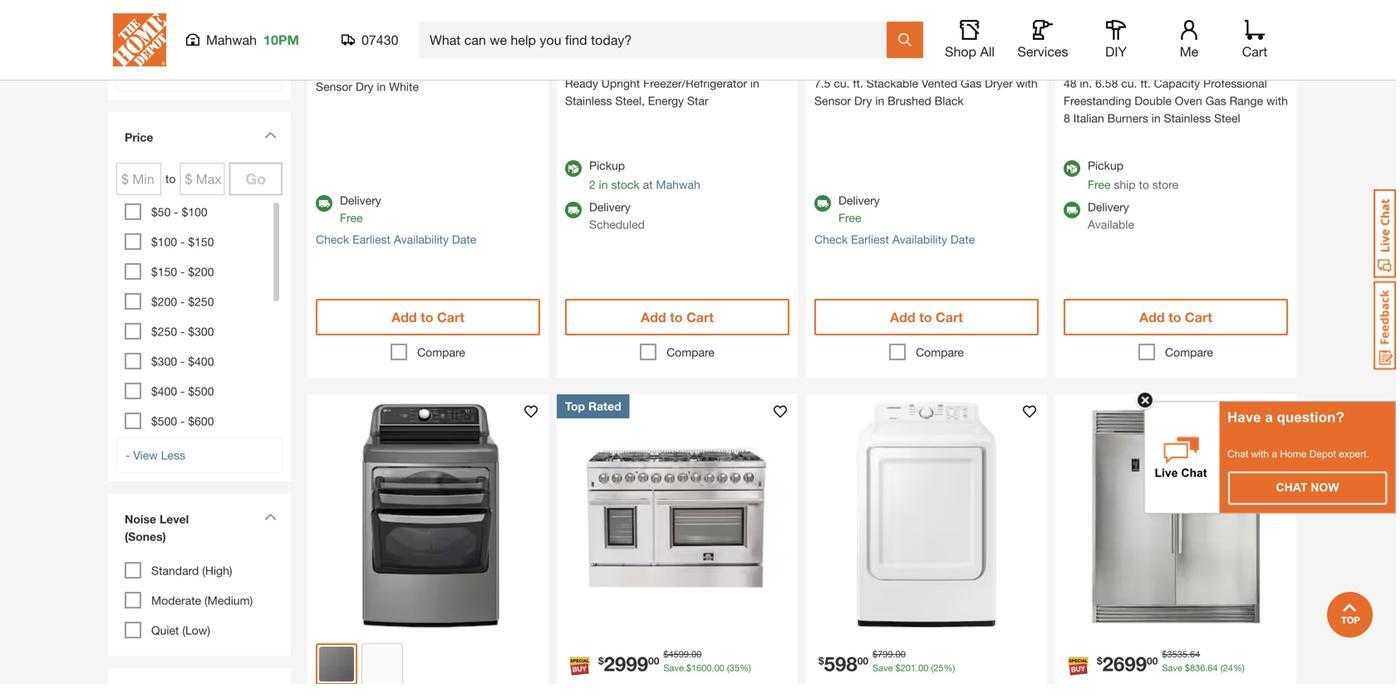 Task type: locate. For each thing, give the bounding box(es) containing it.
- up $150 - $200
[[180, 235, 185, 249]]

- view less for 1st - view less link from the bottom of the page
[[125, 449, 185, 462]]

0 vertical spatial - view less link
[[116, 56, 283, 91]]

1 horizontal spatial 64
[[1208, 663, 1218, 674]]

1 %) from the left
[[740, 663, 751, 674]]

available shipping image right go button
[[316, 195, 332, 212]]

2 view from the top
[[133, 449, 158, 462]]

sensor down 7.2
[[316, 80, 352, 93]]

compare for model# dvg45t6000v
[[916, 346, 964, 359]]

0 horizontal spatial $150
[[151, 265, 177, 279]]

$ left 25
[[895, 663, 901, 674]]

2 horizontal spatial %)
[[1233, 663, 1245, 674]]

level
[[160, 513, 189, 526]]

in down garage
[[750, 76, 759, 90]]

1 horizontal spatial check earliest availability date link
[[814, 231, 975, 248]]

samsung
[[151, 18, 200, 32]]

available for pickup image
[[565, 160, 582, 177]]

have a question?
[[1227, 410, 1344, 425]]

0 horizontal spatial date
[[452, 233, 476, 246]]

$ 598 00 $ 799 . 00 save $ 201 . 00 ( 25 %)
[[819, 649, 955, 676]]

date for dve41a3000w
[[452, 233, 476, 246]]

0 horizontal spatial earliest
[[352, 233, 391, 246]]

now
[[1311, 482, 1339, 494]]

48 left in.
[[1064, 76, 1077, 90]]

stainless down oven
[[1164, 111, 1211, 125]]

1 caret icon image from the top
[[264, 131, 277, 139]]

48 inside "48 in. 6.58 cu. ft. capacity professional freestanding double oven gas range with 8 italian burners in stainless steel"
[[1064, 76, 1077, 90]]

1 pickup from the left
[[589, 159, 625, 172]]

$250 down "$150 - $200" link
[[188, 295, 214, 309]]

vented
[[368, 62, 404, 76], [921, 76, 957, 90]]

save down 3535
[[1162, 663, 1182, 674]]

less down hisohu link
[[161, 66, 185, 80]]

model#
[[565, 23, 596, 34], [316, 27, 346, 37], [814, 41, 845, 51], [1064, 41, 1094, 51]]

ft. up upright
[[600, 59, 611, 73]]

pickup
[[589, 159, 625, 172], [1088, 159, 1124, 172]]

2 horizontal spatial free
[[1088, 178, 1111, 192]]

0 horizontal spatial delivery free
[[340, 194, 381, 225]]

0 vertical spatial stainless
[[565, 94, 612, 108]]

save down 4599
[[663, 663, 684, 674]]

view down $500 - $600
[[133, 449, 158, 462]]

2 horizontal spatial save
[[1162, 663, 1182, 674]]

view
[[133, 66, 158, 80], [133, 449, 158, 462]]

0 vertical spatial $300
[[188, 325, 214, 339]]

0 horizontal spatial dry
[[356, 80, 374, 93]]

available shipping image
[[316, 195, 332, 212], [1064, 202, 1080, 219]]

00 left 25
[[918, 663, 928, 674]]

star
[[687, 94, 708, 108]]

0 horizontal spatial pickup
[[589, 159, 625, 172]]

1 horizontal spatial mahwah
[[656, 178, 700, 192]]

gas
[[961, 76, 982, 90], [1205, 94, 1226, 108]]

a
[[1265, 410, 1273, 425], [1272, 449, 1277, 460]]

2 pickup from the left
[[1088, 159, 1124, 172]]

steel,
[[615, 94, 645, 108]]

1 horizontal spatial available shipping image
[[1064, 202, 1080, 219]]

in
[[750, 76, 759, 90], [377, 80, 386, 93], [875, 94, 884, 108], [1152, 111, 1161, 125], [599, 178, 608, 192]]

0 vertical spatial - view less
[[125, 66, 185, 80]]

chat with a home depot expert.
[[1227, 449, 1369, 460]]

(
[[883, 24, 886, 35], [727, 663, 729, 674], [931, 663, 933, 674], [1220, 663, 1223, 674]]

1 horizontal spatial stainless
[[1164, 111, 1211, 125]]

with inside "48 in. 6.58 cu. ft. capacity professional freestanding double oven gas range with 8 italian burners in stainless steel"
[[1266, 94, 1288, 108]]

. left 25
[[916, 663, 918, 674]]

0 vertical spatial $400
[[188, 355, 214, 369]]

3535
[[1167, 649, 1187, 660]]

$300 up $400 - $500 link
[[151, 355, 177, 369]]

1 add from the left
[[392, 310, 417, 325]]

1 horizontal spatial date
[[951, 233, 975, 246]]

$100 down $50
[[151, 235, 177, 249]]

2 caret icon image from the top
[[264, 514, 277, 521]]

cart
[[1242, 44, 1267, 59], [437, 310, 464, 325], [686, 310, 714, 325], [936, 310, 963, 325], [1185, 310, 1212, 325]]

add to cart for model# dve41a3000w
[[392, 310, 464, 325]]

add for model# dvg45t6000v
[[890, 310, 915, 325]]

0 horizontal spatial check
[[316, 233, 349, 246]]

dry inside 7.5 cu. ft. stackable vented gas dryer with sensor dry in brushed black
[[854, 94, 872, 108]]

$500 - $600
[[151, 415, 214, 428]]

7.2 cu. ft. vented gas dryer with sensor dry in white image
[[806, 395, 1047, 636]]

0 vertical spatial mahwah
[[206, 32, 257, 48]]

- for $50
[[174, 205, 178, 219]]

stainless down ready
[[565, 94, 612, 108]]

1 horizontal spatial check
[[814, 233, 848, 246]]

1 horizontal spatial pickup
[[1088, 159, 1124, 172]]

(medium)
[[204, 594, 253, 608]]

delivery for available shipping image corresponding to available
[[1088, 200, 1129, 214]]

7.2 cu. ft. vented electric dryer with sensor dry in white
[[316, 62, 502, 93]]

model# dve41a3000w
[[316, 27, 411, 37]]

dve41a3000w
[[349, 27, 411, 37]]

home
[[1280, 449, 1307, 460]]

available shipping image for available
[[1064, 202, 1080, 219]]

0 horizontal spatial $200
[[151, 295, 177, 309]]

available
[[1088, 218, 1134, 231]]

0 vertical spatial less
[[161, 66, 185, 80]]

$100
[[182, 205, 208, 219], [151, 235, 177, 249]]

less down $500 - $600
[[161, 449, 185, 462]]

pickup up 2
[[589, 159, 625, 172]]

1 horizontal spatial sensor
[[814, 94, 851, 108]]

$150 down $100 - $150
[[151, 265, 177, 279]]

2 earliest from the left
[[851, 233, 889, 246]]

1 vertical spatial $100
[[151, 235, 177, 249]]

cu. right 6.58
[[1121, 76, 1137, 90]]

%) for 2699
[[1233, 663, 1245, 674]]

diy button
[[1089, 20, 1143, 60]]

- for $400
[[180, 385, 185, 398]]

with right electric
[[480, 62, 502, 76]]

dry left "white"
[[356, 80, 374, 93]]

add to cart button for model# dve41a3000w
[[316, 299, 540, 336]]

save inside $ 3535 . 64 save $ 836 . 64 ( 24 %)
[[1162, 663, 1182, 674]]

1 horizontal spatial %)
[[944, 663, 955, 674]]

0 vertical spatial caret icon image
[[264, 131, 277, 139]]

save inside $ 4599 . 00 save $ 1600 . 00 ( 35 %)
[[663, 663, 684, 674]]

3 add from the left
[[890, 310, 915, 325]]

feedback link image
[[1374, 281, 1396, 371]]

in inside "48 in. 6.58 cu. ft. capacity professional freestanding double oven gas range with 8 italian burners in stainless steel"
[[1152, 111, 1161, 125]]

earliest for dve41a3000w
[[352, 233, 391, 246]]

$500 down $400 - $500 link
[[151, 415, 177, 428]]

noise
[[125, 513, 156, 526]]

free for model# dve41a3000w
[[340, 211, 363, 225]]

$300 down the $200 - $250
[[188, 325, 214, 339]]

ft. up the double
[[1140, 76, 1151, 90]]

1 vertical spatial stainless
[[1164, 111, 1211, 125]]

. up 836
[[1187, 649, 1190, 660]]

pickup inside pickup free ship to store
[[1088, 159, 1124, 172]]

model# up 7.2
[[316, 27, 346, 37]]

delivery for available shipping icon corresponding to free
[[838, 194, 880, 207]]

$200 down "$150 - $200" link
[[151, 295, 177, 309]]

1 less from the top
[[161, 66, 185, 80]]

0 horizontal spatial vented
[[368, 62, 404, 76]]

2 - view less from the top
[[125, 449, 185, 462]]

add for model# dve41a3000w
[[392, 310, 417, 325]]

$150
[[188, 235, 214, 249], [151, 265, 177, 279]]

check earliest availability date
[[316, 233, 476, 246], [814, 233, 975, 246]]

( 497 )
[[883, 24, 903, 35]]

-
[[125, 66, 130, 80], [174, 205, 178, 219], [180, 235, 185, 249], [180, 265, 185, 279], [180, 295, 185, 309], [180, 325, 185, 339], [180, 355, 185, 369], [180, 385, 185, 398], [180, 415, 185, 428], [125, 449, 130, 462]]

1 vertical spatial caret icon image
[[264, 514, 277, 521]]

$ left 3535
[[1097, 656, 1102, 667]]

gas up "steel"
[[1205, 94, 1226, 108]]

pickup inside pickup 2 in stock at mahwah
[[589, 159, 625, 172]]

2 %) from the left
[[944, 663, 955, 674]]

%) for 2999
[[740, 663, 751, 674]]

vented inside 7.5 cu. ft. stackable vented gas dryer with sensor dry in brushed black
[[921, 76, 957, 90]]

shop
[[945, 44, 976, 59]]

view down hisohu link
[[133, 66, 158, 80]]

oven
[[1175, 94, 1202, 108]]

1 vertical spatial $400
[[151, 385, 177, 398]]

0 vertical spatial $200
[[188, 265, 214, 279]]

vented up "white"
[[368, 62, 404, 76]]

2 add to cart button from the left
[[565, 299, 789, 336]]

48 in. 6.58 cu. ft. capacity professional freestanding double oven gas range with 8 italian burners in stainless steel link
[[1064, 61, 1288, 127]]

2 date from the left
[[951, 233, 975, 246]]

ft. down 07430 button
[[354, 62, 365, 76]]

cu. right 7.2
[[335, 62, 351, 76]]

0 horizontal spatial %)
[[740, 663, 751, 674]]

0 horizontal spatial gas
[[961, 76, 982, 90]]

stackable
[[867, 76, 918, 90]]

a right have
[[1265, 410, 1273, 425]]

( right 836
[[1220, 663, 1223, 674]]

)
[[901, 24, 903, 35]]

with down services
[[1016, 76, 1038, 90]]

$ 2999 00
[[598, 652, 659, 676]]

model# up 7.5
[[814, 41, 845, 51]]

- up the price
[[125, 66, 130, 80]]

1 vertical spatial 64
[[1208, 663, 1218, 674]]

quiet (low)
[[151, 624, 210, 638]]

chat
[[1227, 449, 1248, 460]]

cart link
[[1237, 20, 1273, 60]]

2 check earliest availability date link from the left
[[814, 231, 975, 248]]

1 horizontal spatial availability
[[892, 233, 947, 246]]

0 horizontal spatial sensor
[[316, 80, 352, 93]]

me
[[1180, 44, 1199, 59]]

earliest for dvg45t6000v
[[851, 233, 889, 246]]

00 right the 799
[[895, 649, 906, 660]]

$250 down the $200 - $250
[[151, 325, 177, 339]]

1 date from the left
[[452, 233, 476, 246]]

model# up "vissani"
[[565, 23, 596, 34]]

cart for model# dve41a3000w
[[437, 310, 464, 325]]

$500 up $600
[[188, 385, 214, 398]]

graphite steel image
[[319, 647, 354, 682]]

white
[[389, 80, 419, 93]]

(low)
[[182, 624, 210, 638]]

free inside pickup free ship to store
[[1088, 178, 1111, 192]]

0 horizontal spatial 48
[[1064, 76, 1077, 90]]

2 compare from the left
[[667, 346, 715, 359]]

1 horizontal spatial $250
[[188, 295, 214, 309]]

%) inside $ 4599 . 00 save $ 1600 . 00 ( 35 %)
[[740, 663, 751, 674]]

0 horizontal spatial 64
[[1190, 649, 1200, 660]]

. up "1600"
[[689, 649, 691, 660]]

1 horizontal spatial delivery free
[[838, 194, 880, 225]]

quiet (low) link
[[151, 624, 210, 638]]

$50 - $100
[[151, 205, 208, 219]]

$200 - $250 link
[[151, 295, 214, 309]]

0 horizontal spatial check earliest availability date
[[316, 233, 476, 246]]

quiet
[[151, 624, 179, 638]]

1 horizontal spatial available shipping image
[[814, 195, 831, 212]]

check earliest availability date link for dve41a3000w
[[316, 231, 476, 248]]

1 compare from the left
[[417, 346, 465, 359]]

1 vertical spatial gas
[[1205, 94, 1226, 108]]

10pm
[[263, 32, 299, 48]]

2 check from the left
[[814, 233, 848, 246]]

64 left 24
[[1208, 663, 1218, 674]]

0 horizontal spatial check earliest availability date link
[[316, 231, 476, 248]]

delivery inside delivery scheduled
[[589, 200, 631, 214]]

0 vertical spatial $100
[[182, 205, 208, 219]]

2 add from the left
[[641, 310, 666, 325]]

price-range-upperBound telephone field
[[180, 163, 225, 195]]

1 horizontal spatial $200
[[188, 265, 214, 279]]

available shipping image
[[814, 195, 831, 212], [565, 202, 582, 219]]

caret icon image inside noise level (sones) link
[[264, 514, 277, 521]]

%) right "1600"
[[740, 663, 751, 674]]

- up "$500 - $600" link
[[180, 385, 185, 398]]

$50
[[151, 205, 171, 219]]

price-range-lowerBound telephone field
[[116, 163, 161, 195]]

00 left the 799
[[857, 656, 868, 667]]

( right "1600"
[[727, 663, 729, 674]]

3 add to cart from the left
[[890, 310, 963, 325]]

7.3 cu. ft. vented smart gas dryer in graphite steel with easyload door and sensor dry technology image
[[307, 395, 548, 636]]

vissani 11 cu. ft. convertible auto defrost garage ready upright freezer/refrigerator in stainless steel, energy star
[[565, 44, 783, 108]]

1 availability from the left
[[394, 233, 449, 246]]

cu.
[[581, 59, 597, 73], [335, 62, 351, 76], [834, 76, 850, 90], [1121, 76, 1137, 90]]

- left $600
[[180, 415, 185, 428]]

- view less link down $600
[[116, 438, 283, 474]]

moderate (medium) link
[[151, 594, 253, 608]]

0 horizontal spatial save
[[663, 663, 684, 674]]

0 vertical spatial $500
[[188, 385, 214, 398]]

in down the double
[[1152, 111, 1161, 125]]

3 add to cart button from the left
[[814, 299, 1039, 336]]

in right 2
[[599, 178, 608, 192]]

1 add to cart from the left
[[392, 310, 464, 325]]

delivery inside delivery available
[[1088, 200, 1129, 214]]

ft. inside vissani 11 cu. ft. convertible auto defrost garage ready upright freezer/refrigerator in stainless steel, energy star
[[600, 59, 611, 73]]

1 horizontal spatial $300
[[188, 325, 214, 339]]

%) right 836
[[1233, 663, 1245, 674]]

$100 up $100 - $150 link
[[182, 205, 208, 219]]

- for $100
[[180, 235, 185, 249]]

1 vertical spatial $300
[[151, 355, 177, 369]]

$ inside $ 2999 00
[[598, 656, 604, 667]]

1 - view less from the top
[[125, 66, 185, 80]]

add to cart
[[392, 310, 464, 325], [641, 310, 714, 325], [890, 310, 963, 325], [1139, 310, 1212, 325]]

gas inside 7.5 cu. ft. stackable vented gas dryer with sensor dry in brushed black
[[961, 76, 982, 90]]

0 horizontal spatial $250
[[151, 325, 177, 339]]

$400 up $400 - $500 link
[[188, 355, 214, 369]]

0 horizontal spatial stainless
[[565, 94, 612, 108]]

ft. inside 7.5 cu. ft. stackable vented gas dryer with sensor dry in brushed black
[[853, 76, 863, 90]]

add for model# vsf11us2a16
[[641, 310, 666, 325]]

1 check earliest availability date from the left
[[316, 233, 476, 246]]

sensor inside 7.5 cu. ft. stackable vented gas dryer with sensor dry in brushed black
[[814, 94, 851, 108]]

model# for model# dvg45t6000v
[[814, 41, 845, 51]]

64 up 836
[[1190, 649, 1200, 660]]

1 horizontal spatial earliest
[[851, 233, 889, 246]]

- right $50
[[174, 205, 178, 219]]

0 vertical spatial gas
[[961, 76, 982, 90]]

dryer down all
[[985, 76, 1013, 90]]

$500
[[188, 385, 214, 398], [151, 415, 177, 428]]

60 in.w 27.6cu.ft. free standing side by side style 2-doors refrigerator, freezer in stainless steel w/ decorative grill image
[[1055, 395, 1296, 636]]

$300
[[188, 325, 214, 339], [151, 355, 177, 369]]

2
[[589, 178, 596, 192]]

1 horizontal spatial vented
[[921, 76, 957, 90]]

1 vertical spatial mahwah
[[656, 178, 700, 192]]

0 horizontal spatial availability
[[394, 233, 449, 246]]

0 vertical spatial 48
[[1150, 41, 1160, 51]]

- down the $200 - $250
[[180, 325, 185, 339]]

0 horizontal spatial available shipping image
[[565, 202, 582, 219]]

- up $400 - $500 link
[[180, 355, 185, 369]]

%) right 201
[[944, 663, 955, 674]]

gas inside "48 in. 6.58 cu. ft. capacity professional freestanding double oven gas range with 8 italian burners in stainless steel"
[[1205, 94, 1226, 108]]

1 vertical spatial - view less link
[[116, 438, 283, 474]]

0 vertical spatial $150
[[188, 235, 214, 249]]

energy
[[648, 94, 684, 108]]

1 check earliest availability date link from the left
[[316, 231, 476, 248]]

1 horizontal spatial gas
[[1205, 94, 1226, 108]]

1 horizontal spatial save
[[873, 663, 893, 674]]

pickup free ship to store
[[1088, 159, 1178, 192]]

delivery free
[[340, 194, 381, 225], [838, 194, 880, 225]]

1 horizontal spatial free
[[838, 211, 861, 225]]

1 earliest from the left
[[352, 233, 391, 246]]

model# left the diy
[[1064, 41, 1094, 51]]

save
[[663, 663, 684, 674], [873, 663, 893, 674], [1162, 663, 1182, 674]]

$ right $ 2699 00
[[1162, 649, 1167, 660]]

in inside pickup 2 in stock at mahwah
[[599, 178, 608, 192]]

vissani
[[565, 44, 604, 57]]

00 left 4599
[[648, 656, 659, 667]]

1 horizontal spatial $500
[[188, 385, 214, 398]]

compare
[[417, 346, 465, 359], [667, 346, 715, 359], [916, 346, 964, 359], [1165, 346, 1213, 359]]

1 horizontal spatial 48
[[1150, 41, 1160, 51]]

(sones)
[[125, 530, 166, 544]]

2 save from the left
[[873, 663, 893, 674]]

in left "white"
[[377, 80, 386, 93]]

1 vertical spatial $500
[[151, 415, 177, 428]]

0 horizontal spatial $300
[[151, 355, 177, 369]]

0 horizontal spatial available shipping image
[[316, 195, 332, 212]]

- view less link down samsung link
[[116, 56, 283, 91]]

cart for model# dvg45t6000v
[[936, 310, 963, 325]]

2 availability from the left
[[892, 233, 947, 246]]

2 add to cart from the left
[[641, 310, 714, 325]]

$200 down $100 - $150
[[188, 265, 214, 279]]

gas up black
[[961, 76, 982, 90]]

sensor inside the 7.2 cu. ft. vented electric dryer with sensor dry in white
[[316, 80, 352, 93]]

cu. inside vissani 11 cu. ft. convertible auto defrost garage ready upright freezer/refrigerator in stainless steel, energy star
[[581, 59, 597, 73]]

dryer right electric
[[449, 62, 477, 76]]

$ down 4599
[[686, 663, 691, 674]]

- up the $200 - $250
[[180, 265, 185, 279]]

0 vertical spatial view
[[133, 66, 158, 80]]

to
[[165, 172, 176, 186], [1139, 178, 1149, 192], [421, 310, 433, 325], [670, 310, 683, 325], [919, 310, 932, 325], [1168, 310, 1181, 325]]

check for dve41a3000w
[[316, 233, 349, 246]]

2 - view less link from the top
[[116, 438, 283, 474]]

caret icon image
[[264, 131, 277, 139], [264, 514, 277, 521]]

1 horizontal spatial dry
[[854, 94, 872, 108]]

%) inside $ 598 00 $ 799 . 00 save $ 201 . 00 ( 25 %)
[[944, 663, 955, 674]]

$ left 4599
[[598, 656, 604, 667]]

00 up "1600"
[[691, 649, 702, 660]]

available shipping image for free
[[316, 195, 332, 212]]

capacity
[[1154, 76, 1200, 90]]

1 delivery free from the left
[[340, 194, 381, 225]]

pickup up the ship
[[1088, 159, 1124, 172]]

1 horizontal spatial dryer
[[985, 76, 1013, 90]]

2 delivery free from the left
[[838, 194, 880, 225]]

11
[[565, 59, 578, 73]]

caret icon image inside price link
[[264, 131, 277, 139]]

- view less down $500 - $600
[[125, 449, 185, 462]]

expert.
[[1339, 449, 1369, 460]]

1 vertical spatial view
[[133, 449, 158, 462]]

cu. down "vissani"
[[581, 59, 597, 73]]

$150 up "$150 - $200" link
[[188, 235, 214, 249]]

in down stackable at the top right of the page
[[875, 94, 884, 108]]

diy
[[1105, 44, 1127, 59]]

cu. inside "48 in. 6.58 cu. ft. capacity professional freestanding double oven gas range with 8 italian burners in stainless steel"
[[1121, 76, 1137, 90]]

00 inside $ 2999 00
[[648, 656, 659, 667]]

mahwah left 10pm
[[206, 32, 257, 48]]

3 compare from the left
[[916, 346, 964, 359]]

check earliest availability date for model# dve41a3000w
[[316, 233, 476, 246]]

mahwah link
[[656, 178, 700, 192]]

1 vertical spatial - view less
[[125, 449, 185, 462]]

3 save from the left
[[1162, 663, 1182, 674]]

%) inside $ 3535 . 64 save $ 836 . 64 ( 24 %)
[[1233, 663, 1245, 674]]

$150 - $200 link
[[151, 265, 214, 279]]

0 horizontal spatial dryer
[[449, 62, 477, 76]]

48 left me
[[1150, 41, 1160, 51]]

$ left the 799
[[819, 656, 824, 667]]

1 add to cart button from the left
[[316, 299, 540, 336]]

shop all
[[945, 44, 995, 59]]

dryer
[[449, 62, 477, 76], [985, 76, 1013, 90]]

less
[[161, 66, 185, 80], [161, 449, 185, 462]]

vented inside the 7.2 cu. ft. vented electric dryer with sensor dry in white
[[368, 62, 404, 76]]

1 save from the left
[[663, 663, 684, 674]]

0 vertical spatial $250
[[188, 295, 214, 309]]

0 horizontal spatial $400
[[151, 385, 177, 398]]

model# dvg45t6000v
[[814, 41, 908, 51]]

a left home
[[1272, 449, 1277, 460]]

sensor down 7.5
[[814, 94, 851, 108]]

availability for dve41a3000w
[[394, 233, 449, 246]]

1 vertical spatial 48
[[1064, 76, 1077, 90]]

- for $250
[[180, 325, 185, 339]]

1 horizontal spatial check earliest availability date
[[814, 233, 975, 246]]

cu. right 7.5
[[834, 76, 850, 90]]

0 horizontal spatial free
[[340, 211, 363, 225]]

1 vertical spatial less
[[161, 449, 185, 462]]

2 check earliest availability date from the left
[[814, 233, 975, 246]]

- view less down hisohu link
[[125, 66, 185, 80]]

range
[[1230, 94, 1263, 108]]

1 check from the left
[[316, 233, 349, 246]]

save down the 799
[[873, 663, 893, 674]]

3 %) from the left
[[1233, 663, 1245, 674]]

ft. left stackable at the top right of the page
[[853, 76, 863, 90]]

with right "range"
[[1266, 94, 1288, 108]]

4 add to cart from the left
[[1139, 310, 1212, 325]]



Task type: describe. For each thing, give the bounding box(es) containing it.
$ right $ 2999 00
[[663, 649, 669, 660]]

- view less for 2nd - view less link from the bottom of the page
[[125, 66, 185, 80]]

delivery free for dvg45t6000v
[[838, 194, 880, 225]]

( inside $ 4599 . 00 save $ 1600 . 00 ( 35 %)
[[727, 663, 729, 674]]

1 - view less link from the top
[[116, 56, 283, 91]]

model# ffsgs6244-48
[[1064, 41, 1160, 51]]

in inside 7.5 cu. ft. stackable vented gas dryer with sensor dry in brushed black
[[875, 94, 884, 108]]

00 left 35
[[714, 663, 724, 674]]

caret icon image for noise level (sones)
[[264, 514, 277, 521]]

$500 - $600 link
[[151, 415, 214, 428]]

save for 2999
[[663, 663, 684, 674]]

- for $150
[[180, 265, 185, 279]]

1 horizontal spatial $150
[[188, 235, 214, 249]]

question?
[[1277, 410, 1344, 425]]

ffsgs6244-
[[1097, 41, 1150, 51]]

dry inside the 7.2 cu. ft. vented electric dryer with sensor dry in white
[[356, 80, 374, 93]]

ready
[[565, 76, 598, 90]]

brushed
[[888, 94, 931, 108]]

check earliest availability date link for dvg45t6000v
[[814, 231, 975, 248]]

rated
[[588, 400, 621, 413]]

2999
[[604, 652, 648, 676]]

services
[[1018, 44, 1068, 59]]

0 vertical spatial 64
[[1190, 649, 1200, 660]]

4 compare from the left
[[1165, 346, 1213, 359]]

1 horizontal spatial $400
[[188, 355, 214, 369]]

noise level (sones) link
[[116, 503, 283, 558]]

497
[[886, 24, 901, 35]]

with inside 7.5 cu. ft. stackable vented gas dryer with sensor dry in brushed black
[[1016, 76, 1038, 90]]

live chat image
[[1374, 189, 1396, 278]]

model# for model# dve41a3000w
[[316, 27, 346, 37]]

7.2
[[316, 62, 332, 76]]

1 vertical spatial $150
[[151, 265, 177, 279]]

pickup for in
[[589, 159, 625, 172]]

price
[[125, 130, 153, 144]]

0 vertical spatial a
[[1265, 410, 1273, 425]]

moderate (medium)
[[151, 594, 253, 608]]

hisohu
[[151, 48, 190, 62]]

7.5
[[814, 76, 831, 90]]

upright
[[601, 76, 640, 90]]

services button
[[1016, 20, 1069, 60]]

caret icon image for price
[[264, 131, 277, 139]]

cu. inside 7.5 cu. ft. stackable vented gas dryer with sensor dry in brushed black
[[834, 76, 850, 90]]

$400 - $500 link
[[151, 385, 214, 398]]

7.5 cu. ft. stackable vented gas dryer with sensor dry in brushed black link
[[814, 61, 1039, 110]]

35
[[729, 663, 740, 674]]

in inside the 7.2 cu. ft. vented electric dryer with sensor dry in white
[[377, 80, 386, 93]]

moderate
[[151, 594, 201, 608]]

$150 - $200
[[151, 265, 214, 279]]

compare for model# vsf11us2a16
[[667, 346, 715, 359]]

( inside $ 598 00 $ 799 . 00 save $ 201 . 00 ( 25 %)
[[931, 663, 933, 674]]

auto
[[677, 59, 701, 73]]

1 vertical spatial a
[[1272, 449, 1277, 460]]

save inside $ 598 00 $ 799 . 00 save $ 201 . 00 ( 25 %)
[[873, 663, 893, 674]]

- for $300
[[180, 355, 185, 369]]

add to cart button for model# dvg45t6000v
[[814, 299, 1039, 336]]

(high)
[[202, 564, 232, 578]]

dvg45t6000v
[[848, 41, 908, 51]]

chat now link
[[1229, 473, 1386, 504]]

4 add to cart button from the left
[[1064, 299, 1288, 336]]

in inside vissani 11 cu. ft. convertible auto defrost garage ready upright freezer/refrigerator in stainless steel, energy star
[[750, 76, 759, 90]]

available shipping image for scheduled
[[565, 202, 582, 219]]

ft. inside the 7.2 cu. ft. vented electric dryer with sensor dry in white
[[354, 62, 365, 76]]

delivery scheduled
[[589, 200, 645, 231]]

$250 - $300
[[151, 325, 214, 339]]

1 vertical spatial $250
[[151, 325, 177, 339]]

add to cart button for model# vsf11us2a16
[[565, 299, 789, 336]]

stainless inside vissani 11 cu. ft. convertible auto defrost garage ready upright freezer/refrigerator in stainless steel, energy star
[[565, 94, 612, 108]]

standard (high)
[[151, 564, 232, 578]]

1 horizontal spatial $100
[[182, 205, 208, 219]]

. right 598
[[893, 649, 895, 660]]

save for 2699
[[1162, 663, 1182, 674]]

defrost
[[704, 59, 742, 73]]

$ 2699 00
[[1097, 652, 1158, 676]]

0 horizontal spatial $100
[[151, 235, 177, 249]]

What can we help you find today? search field
[[430, 22, 886, 57]]

- for $200
[[180, 295, 185, 309]]

to inside pickup free ship to store
[[1139, 178, 1149, 192]]

noise level (sones)
[[125, 513, 189, 544]]

$50 - $100 link
[[151, 205, 208, 219]]

black
[[935, 94, 964, 108]]

double
[[1135, 94, 1172, 108]]

all
[[980, 44, 995, 59]]

$ inside $ 2699 00
[[1097, 656, 1102, 667]]

cart for model# vsf11us2a16
[[686, 310, 714, 325]]

burners
[[1107, 111, 1148, 125]]

galiano 48 in. freestanding pro gas range with 8 sealed burners and double electric 240-volt oven in stainless steel image
[[557, 395, 798, 636]]

$ 3535 . 64 save $ 836 . 64 ( 24 %)
[[1162, 649, 1245, 674]]

dryer inside 7.5 cu. ft. stackable vented gas dryer with sensor dry in brushed black
[[985, 76, 1013, 90]]

pickup for ship
[[1088, 159, 1124, 172]]

$ right 598
[[873, 649, 878, 660]]

4 add from the left
[[1139, 310, 1165, 325]]

model# for model# ffsgs6244-48
[[1064, 41, 1094, 51]]

at
[[643, 178, 653, 192]]

compare for model# dve41a3000w
[[417, 346, 465, 359]]

$200 - $250
[[151, 295, 214, 309]]

0 horizontal spatial mahwah
[[206, 32, 257, 48]]

. left 35
[[712, 663, 714, 674]]

date for dvg45t6000v
[[951, 233, 975, 246]]

free for model# dvg45t6000v
[[838, 211, 861, 225]]

have
[[1227, 410, 1261, 425]]

go button
[[229, 162, 283, 196]]

1 view from the top
[[133, 66, 158, 80]]

model# for model# vsf11us2a16
[[565, 23, 596, 34]]

00 inside $ 2699 00
[[1147, 656, 1158, 667]]

$100 - $150 link
[[151, 235, 214, 249]]

shop all button
[[943, 20, 996, 60]]

add to cart for model# dvg45t6000v
[[890, 310, 963, 325]]

delivery for available shipping icon for scheduled
[[589, 200, 631, 214]]

cu. inside the 7.2 cu. ft. vented electric dryer with sensor dry in white
[[335, 62, 351, 76]]

check earliest availability date for model# dvg45t6000v
[[814, 233, 975, 246]]

$300 - $400
[[151, 355, 214, 369]]

2699
[[1102, 652, 1147, 676]]

electric
[[407, 62, 446, 76]]

dryer inside the 7.2 cu. ft. vented electric dryer with sensor dry in white
[[449, 62, 477, 76]]

( inside $ 3535 . 64 save $ 836 . 64 ( 24 %)
[[1220, 663, 1223, 674]]

$250 - $300 link
[[151, 325, 214, 339]]

availability for dvg45t6000v
[[892, 233, 947, 246]]

freezer/refrigerator
[[643, 76, 747, 90]]

samsung link
[[151, 18, 200, 32]]

25
[[933, 663, 944, 674]]

scheduled
[[589, 218, 645, 231]]

- up noise
[[125, 449, 130, 462]]

available for pickup image
[[1064, 160, 1080, 177]]

836
[[1190, 663, 1205, 674]]

check for dvg45t6000v
[[814, 233, 848, 246]]

hisohu link
[[151, 48, 190, 62]]

$300 - $400 link
[[151, 355, 214, 369]]

available shipping image for free
[[814, 195, 831, 212]]

garage
[[745, 59, 783, 73]]

me button
[[1163, 20, 1216, 60]]

7.5 cu. ft. stackable vented gas dryer with sensor dry in brushed black
[[814, 76, 1038, 108]]

0 horizontal spatial $500
[[151, 415, 177, 428]]

2 less from the top
[[161, 449, 185, 462]]

- for $500
[[180, 415, 185, 428]]

ft. inside "48 in. 6.58 cu. ft. capacity professional freestanding double oven gas range with 8 italian burners in stainless steel"
[[1140, 76, 1151, 90]]

steel
[[1214, 111, 1240, 125]]

4599
[[669, 649, 689, 660]]

$ down 3535
[[1185, 663, 1190, 674]]

top rated
[[565, 400, 621, 413]]

1600
[[691, 663, 712, 674]]

48 in. 6.58 cu. ft. capacity professional freestanding double oven gas range with 8 italian burners in stainless steel
[[1064, 76, 1288, 125]]

pickup 2 in stock at mahwah
[[589, 159, 700, 192]]

with right chat
[[1251, 449, 1269, 460]]

( left the )
[[883, 24, 886, 35]]

the home depot logo image
[[113, 13, 166, 66]]

stainless inside "48 in. 6.58 cu. ft. capacity professional freestanding double oven gas range with 8 italian burners in stainless steel"
[[1164, 111, 1211, 125]]

. left 24
[[1205, 663, 1208, 674]]

chat now
[[1276, 482, 1339, 494]]

delivery free for dve41a3000w
[[340, 194, 381, 225]]

delivery for available shipping image associated with free
[[340, 194, 381, 207]]

freestanding
[[1064, 94, 1131, 108]]

201
[[901, 663, 916, 674]]

in.
[[1080, 76, 1092, 90]]

with inside the 7.2 cu. ft. vented electric dryer with sensor dry in white
[[480, 62, 502, 76]]

professional
[[1203, 76, 1267, 90]]

598
[[824, 652, 857, 676]]

add to cart for model# vsf11us2a16
[[641, 310, 714, 325]]

mahwah inside pickup 2 in stock at mahwah
[[656, 178, 700, 192]]

1 vertical spatial $200
[[151, 295, 177, 309]]

$600
[[188, 415, 214, 428]]

07430 button
[[342, 32, 399, 48]]

standard
[[151, 564, 199, 578]]



Task type: vqa. For each thing, say whether or not it's contained in the screenshot.
leftmost availability
yes



